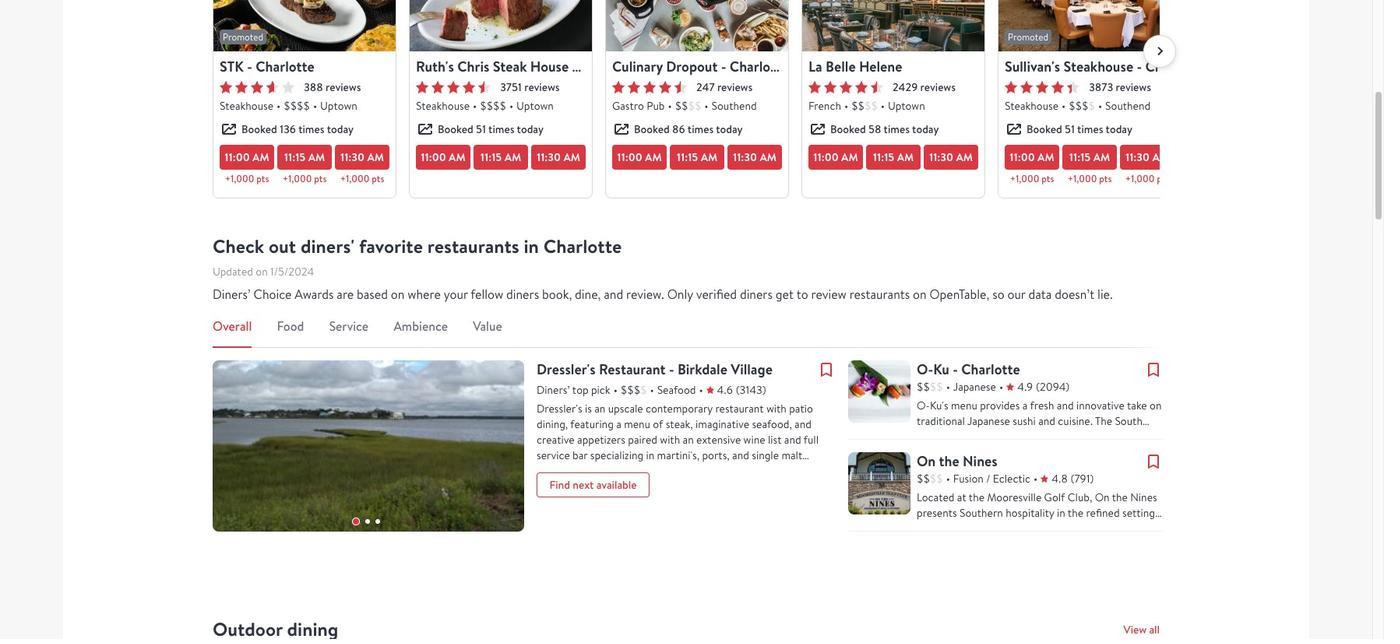 Task type: locate. For each thing, give the bounding box(es) containing it.
11:15 am link for chris
[[474, 145, 528, 170]]

1 vertical spatial has
[[947, 600, 962, 614]]

7 am from the left
[[645, 150, 662, 165]]

0 horizontal spatial 4.5 stars image
[[416, 81, 491, 94]]

2 $$ $$ from the left
[[852, 99, 878, 113]]

dressler's for dressler's restaurant - birkdale village
[[537, 360, 596, 380]]

0 horizontal spatial $
[[641, 383, 647, 397]]

+1,000 for 11:15 am link related to steakhouse
[[1068, 173, 1098, 185]]

fine-
[[1053, 600, 1075, 614]]

view all link
[[1124, 623, 1160, 638]]

11:30 am down 3751 reviews
[[537, 150, 581, 165]]

5 11:00 from the left
[[1010, 150, 1036, 165]]

1 horizontal spatial menu
[[952, 399, 978, 413]]

1 horizontal spatial southend
[[1106, 99, 1151, 113]]

1 vertical spatial dressler's
[[537, 402, 583, 416]]

entrees
[[1074, 524, 1109, 538]]

3 11:15 am link from the left
[[670, 145, 725, 170]]

a up touch
[[930, 522, 935, 536]]

our inside updated on 1/5/2024 diners' choice awards are based on where your fellow diners book, dine, and review. only verified diners get to review restaurants on opentable, so our data doesn't lie.
[[1008, 287, 1026, 303]]

1 +1,000 from the left
[[225, 173, 254, 185]]

0 vertical spatial menu
[[952, 399, 978, 413]]

11:30 for ruth's
[[537, 150, 561, 165]]

3 booked from the left
[[634, 122, 670, 136]]

• right pick at the left of page
[[614, 383, 618, 397]]

sushi up rare
[[1013, 415, 1036, 429]]

5 booked from the left
[[1027, 122, 1063, 136]]

11:30 for culinary
[[733, 150, 758, 165]]

our down touch
[[917, 553, 933, 567]]

favorite inside located at the mooresville golf club, on the nines presents southern hospitality in the refined setting of a european inspired bistro. with the personal touch and vision of executive chef steve jordan, our upscale cuisine is offered at affordable prices with generous portions, sure to tame any appetite. by the end of your first visit, you'll know why on the nines has become a favorite fine-dining destination for the lake norman area. on the nines welcomes guests to join us for dinner during the week
[[1013, 600, 1050, 614]]

today for -
[[327, 122, 354, 136]]

5 11:15 am link from the left
[[1063, 145, 1118, 170]]

find
[[550, 479, 570, 493]]

a left fresh
[[1023, 399, 1028, 413]]

0 vertical spatial chef
[[656, 496, 679, 510]]

fellow
[[471, 287, 504, 303]]

2 today from the left
[[517, 122, 544, 136]]

the inside o-ku's menu provides a fresh and innovative take on traditional japanese sushi and cuisine. the south end restaurant offers rare and unique dining options along with traditional sashimi and specialty rolls, highlighting seafood from the finest fish markets in tokyo and hawaii alongside local and seasonal ingredients. reminiscent of traditional japanese culture, o-ku's menu is comprised of signature starters, contemporary japanese entrees and seasonal traditional sushi that reflect the uniquely designed space.
[[1096, 415, 1113, 429]]

your left 'fellow'
[[444, 287, 468, 303]]

reviews for belle
[[921, 80, 956, 94]]

for right us
[[995, 631, 1009, 640]]

1 today from the left
[[327, 122, 354, 136]]

0 vertical spatial has
[[586, 480, 601, 494]]

refined
[[1087, 507, 1120, 521]]

2 horizontal spatial your
[[983, 585, 1004, 599]]

2 +1,000 from the left
[[283, 173, 312, 185]]

$$$ down '4.2 stars' image
[[1070, 99, 1089, 113]]

0 vertical spatial sushi
[[1013, 415, 1036, 429]]

reviews for dropout
[[718, 80, 753, 94]]

seasonal
[[1092, 477, 1131, 491], [917, 539, 957, 553]]

close-
[[612, 480, 640, 494]]

0 horizontal spatial upscale
[[608, 402, 644, 416]]

1 horizontal spatial seasonal
[[1092, 477, 1131, 491]]

0 horizontal spatial from
[[783, 542, 807, 556]]

1 11:15 am from the left
[[481, 150, 522, 165]]

chef inside located at the mooresville golf club, on the nines presents southern hospitality in the refined setting of a european inspired bistro. with the personal touch and vision of executive chef steve jordan, our upscale cuisine is offered at affordable prices with generous portions, sure to tame any appetite. by the end of your first visit, you'll know why on the nines has become a favorite fine-dining destination for the lake norman area. on the nines welcomes guests to join us for dinner during the week
[[1057, 538, 1081, 552]]

scott
[[682, 496, 707, 510]]

1 horizontal spatial worked
[[799, 480, 833, 494]]

1 vertical spatial chef
[[1057, 538, 1081, 552]]

ku's up the 'vision' at right bottom
[[969, 508, 988, 522]]

3 4.5 stars image from the left
[[809, 81, 884, 94]]

$$$$ for charlotte
[[284, 99, 310, 113]]

5 11:30 am link from the left
[[1121, 145, 1175, 170]]

1 promoted from the left
[[223, 31, 264, 43]]

gastro pub
[[613, 99, 665, 113]]

has up many
[[586, 480, 601, 494]]

1 vertical spatial the
[[588, 542, 606, 556]]

4 11:00 from the left
[[814, 150, 839, 165]]

1 am from the left
[[253, 150, 269, 165]]

and up malt
[[785, 433, 802, 447]]

2 booked from the left
[[438, 122, 474, 136]]

51 down $$$ $
[[1065, 122, 1075, 136]]

1 vertical spatial that
[[589, 574, 608, 588]]

wine
[[744, 433, 766, 447]]

times for -
[[299, 122, 325, 136]]

11:15 am link down booked 86 times today
[[670, 145, 725, 170]]

1 vertical spatial upscale
[[936, 553, 971, 567]]

sullivan's steakhouse - charlotte
[[1005, 57, 1205, 76]]

12 am from the left
[[957, 150, 973, 165]]

contemporary inside "dressler's is an upscale contemporary restaurant with patio dining, featuring a menu of steak, imaginative seafood, and creative appetizers paired with an extensive wine list and full service bar specializing in martini's, ports, and single malt scotches. dressler's has a close-knit group of managers who have worked together for many years.  chef scott hollingsworth, manager- derrick dewalt, ton suansawang and bar manager kevin mcnamara have worked with owner jon dressler for 17 years combined.  the camaraderie and warmth are obvious from the moment you walk through the doors.  an accommodating staff will ensure that your experience is memorable."
[[646, 402, 713, 416]]

am
[[253, 150, 269, 165], [308, 150, 325, 165], [367, 150, 384, 165], [449, 150, 466, 165], [505, 150, 522, 165], [564, 150, 581, 165], [645, 150, 662, 165], [701, 150, 718, 165], [760, 150, 777, 165], [842, 150, 859, 165], [898, 150, 914, 165], [957, 150, 973, 165], [1038, 150, 1055, 165], [1094, 150, 1111, 165], [1153, 150, 1170, 165]]

1 horizontal spatial diners
[[740, 287, 773, 303]]

0 vertical spatial o-
[[917, 360, 934, 380]]

- up 247 reviews
[[722, 57, 727, 76]]

booked for -
[[242, 122, 277, 136]]

helene
[[860, 57, 903, 76]]

uptown for ruth's chris steak house - charlotte uptown
[[517, 99, 554, 113]]

(791)
[[1071, 472, 1094, 486]]

our inside located at the mooresville golf club, on the nines presents southern hospitality in the refined setting of a european inspired bistro. with the personal touch and vision of executive chef steve jordan, our upscale cuisine is offered at affordable prices with generous portions, sure to tame any appetite. by the end of your first visit, you'll know why on the nines has become a favorite fine-dining destination for the lake norman area. on the nines welcomes guests to join us for dinner during the week
[[917, 553, 933, 567]]

3751
[[500, 80, 522, 94]]

0 vertical spatial $$$
[[1070, 99, 1089, 113]]

ambience
[[394, 318, 448, 335]]

4 reviews from the left
[[921, 80, 956, 94]]

the up local
[[1041, 461, 1057, 475]]

2 11:00 from the left
[[421, 150, 446, 165]]

restaurants up 'fellow'
[[428, 234, 520, 260]]

your inside updated on 1/5/2024 diners' choice awards are based on where your fellow diners book, dine, and review. only verified diners get to review restaurants on opentable, so our data doesn't lie.
[[444, 287, 468, 303]]

3 11:00 am link from the left
[[613, 145, 667, 170]]

has inside "dressler's is an upscale contemporary restaurant with patio dining, featuring a menu of steak, imaginative seafood, and creative appetizers paired with an extensive wine list and full service bar specializing in martini's, ports, and single malt scotches. dressler's has a close-knit group of managers who have worked together for many years.  chef scott hollingsworth, manager- derrick dewalt, ton suansawang and bar manager kevin mcnamara have worked with owner jon dressler for 17 years combined.  the camaraderie and warmth are obvious from the moment you walk through the doors.  an accommodating staff will ensure that your experience is memorable."
[[586, 480, 601, 494]]

11:00 am for culinary
[[618, 150, 662, 165]]

- up 3873 reviews
[[1137, 57, 1143, 76]]

years.
[[625, 496, 653, 510]]

steakhouse down ruth's
[[416, 99, 470, 113]]

11:15 down $$$ $
[[1070, 150, 1091, 165]]

restaurant inside "dressler's is an upscale contemporary restaurant with patio dining, featuring a menu of steak, imaginative seafood, and creative appetizers paired with an extensive wine list and full service bar specializing in martini's, ports, and single malt scotches. dressler's has a close-knit group of managers who have worked together for many years.  chef scott hollingsworth, manager- derrick dewalt, ton suansawang and bar manager kevin mcnamara have worked with owner jon dressler for 17 years combined.  the camaraderie and warmth are obvious from the moment you walk through the doors.  an accommodating staff will ensure that your experience is memorable."
[[716, 402, 764, 416]]

0 horizontal spatial 11:15 am
[[481, 150, 522, 165]]

all
[[1150, 623, 1160, 638]]

1 horizontal spatial 11:30 am
[[733, 150, 777, 165]]

are inside "dressler's is an upscale contemporary restaurant with patio dining, featuring a menu of steak, imaginative seafood, and creative appetizers paired with an extensive wine list and full service bar specializing in martini's, ports, and single malt scotches. dressler's has a close-knit group of managers who have worked together for many years.  chef scott hollingsworth, manager- derrick dewalt, ton suansawang and bar manager kevin mcnamara have worked with owner jon dressler for 17 years combined.  the camaraderie and warmth are obvious from the moment you walk through the doors.  an accommodating staff will ensure that your experience is memorable."
[[727, 542, 742, 556]]

hollingsworth,
[[710, 496, 778, 510]]

offered
[[1018, 553, 1053, 567]]

1 southend from the left
[[712, 99, 757, 113]]

1 horizontal spatial our
[[1008, 287, 1026, 303]]

your inside located at the mooresville golf club, on the nines presents southern hospitality in the refined setting of a european inspired bistro. with the personal touch and vision of executive chef steve jordan, our upscale cuisine is offered at affordable prices with generous portions, sure to tame any appetite. by the end of your first visit, you'll know why on the nines has become a favorite fine-dining destination for the lake norman area. on the nines welcomes guests to join us for dinner during the week
[[983, 585, 1004, 599]]

1 dressler's from the top
[[537, 360, 596, 380]]

1 vertical spatial seasonal
[[917, 539, 957, 553]]

- for o-ku - charlotte
[[953, 360, 958, 380]]

2 11:15 am +1,000 pts from the left
[[1068, 150, 1112, 185]]

2 times from the left
[[489, 122, 515, 136]]

south
[[1116, 415, 1143, 429]]

0 vertical spatial to
[[797, 287, 809, 303]]

sashimi
[[1019, 446, 1053, 460]]

menu up paired
[[624, 418, 651, 432]]

1 horizontal spatial 11:15 am +1,000 pts
[[1068, 150, 1112, 185]]

doesn't
[[1055, 287, 1095, 303]]

1 horizontal spatial favorite
[[1013, 600, 1050, 614]]

booked 51 times today for steakhouse
[[1027, 122, 1133, 136]]

for
[[581, 496, 595, 510], [768, 527, 782, 541], [917, 616, 931, 630], [995, 631, 1009, 640]]

0 horizontal spatial are
[[337, 287, 354, 303]]

11:00 am link for culinary
[[613, 145, 667, 170]]

why
[[1107, 585, 1126, 599]]

2 11:15 am link from the left
[[474, 145, 528, 170]]

0 vertical spatial dining
[[1096, 430, 1124, 444]]

0 vertical spatial our
[[1008, 287, 1026, 303]]

3 11:00 am from the left
[[814, 150, 859, 165]]

ports,
[[703, 449, 730, 463]]

1 11:15 am +1,000 pts from the left
[[283, 150, 327, 185]]

-
[[247, 57, 252, 76], [572, 57, 578, 76], [722, 57, 727, 76], [1137, 57, 1143, 76], [669, 360, 675, 380], [953, 360, 958, 380]]

4 11:00 am link from the left
[[809, 145, 864, 170]]

11 am from the left
[[898, 150, 914, 165]]

5 times from the left
[[1078, 122, 1104, 136]]

4.2 stars image
[[1005, 81, 1080, 94]]

unique
[[1061, 430, 1093, 444]]

and down european
[[947, 538, 964, 552]]

tab list
[[213, 317, 1160, 348]]

11:30 am link for la belle helene
[[924, 145, 979, 170]]

3 today from the left
[[716, 122, 743, 136]]

upscale
[[608, 402, 644, 416], [936, 553, 971, 567]]

0 vertical spatial worked
[[799, 480, 833, 494]]

11:00 am link for sullivan's
[[1005, 145, 1060, 170]]

booked for chris
[[438, 122, 474, 136]]

1 51 from the left
[[476, 122, 486, 136]]

single
[[752, 449, 779, 463]]

1 horizontal spatial contemporary
[[959, 524, 1026, 538]]

11:30 am link down 3873 reviews
[[1121, 145, 1175, 170]]

0 vertical spatial ku's
[[930, 399, 949, 413]]

2 $$$$ from the left
[[480, 99, 507, 113]]

group
[[660, 480, 688, 494]]

1 horizontal spatial $
[[1089, 99, 1096, 113]]

1 diners from the left
[[507, 287, 539, 303]]

2 11:30 am link from the left
[[532, 145, 586, 170]]

51 down chris
[[476, 122, 486, 136]]

4 11:30 from the left
[[930, 150, 954, 165]]

booked 51 times today for chris
[[438, 122, 544, 136]]

1 vertical spatial o-
[[917, 399, 930, 413]]

your down walk
[[611, 574, 632, 588]]

11:00 am link for ruth's
[[416, 145, 471, 170]]

that inside "dressler's is an upscale contemporary restaurant with patio dining, featuring a menu of steak, imaginative seafood, and creative appetizers paired with an extensive wine list and full service bar specializing in martini's, ports, and single malt scotches. dressler's has a close-knit group of managers who have worked together for many years.  chef scott hollingsworth, manager- derrick dewalt, ton suansawang and bar manager kevin mcnamara have worked with owner jon dressler for 17 years combined.  the camaraderie and warmth are obvious from the moment you walk through the doors.  an accommodating staff will ensure that your experience is memorable."
[[589, 574, 608, 588]]

1 11:00 am from the left
[[421, 150, 466, 165]]

fresh
[[1031, 399, 1055, 413]]

contemporary down southern
[[959, 524, 1026, 538]]

3 11:15 from the left
[[677, 150, 699, 165]]

booked for dropout
[[634, 122, 670, 136]]

you'll
[[1052, 585, 1077, 599]]

available
[[597, 479, 637, 493]]

2 vertical spatial to
[[950, 631, 960, 640]]

reviews right 247
[[718, 80, 753, 94]]

upscale inside located at the mooresville golf club, on the nines presents southern hospitality in the refined setting of a european inspired bistro. with the personal touch and vision of executive chef steve jordan, our upscale cuisine is offered at affordable prices with generous portions, sure to tame any appetite. by the end of your first visit, you'll know why on the nines has become a favorite fine-dining destination for the lake norman area. on the nines welcomes guests to join us for dinner during the week
[[936, 553, 971, 567]]

reviews right 3873
[[1117, 80, 1152, 94]]

3 11:15 am from the left
[[873, 150, 914, 165]]

0 vertical spatial an
[[595, 402, 606, 416]]

3 +1,000 from the left
[[340, 173, 370, 185]]

ruth's
[[416, 57, 454, 76]]

11:30 for la
[[930, 150, 954, 165]]

1 11:30 am +1,000 pts from the left
[[340, 150, 384, 185]]

with up the "by"
[[917, 569, 938, 583]]

choice
[[254, 287, 292, 303]]

1 horizontal spatial $$ $$
[[852, 99, 878, 113]]

that inside o-ku's menu provides a fresh and innovative take on traditional japanese sushi and cuisine. the south end restaurant offers rare and unique dining options along with traditional sashimi and specialty rolls, highlighting seafood from the finest fish markets in tokyo and hawaii alongside local and seasonal ingredients. reminiscent of traditional japanese culture, o-ku's menu is comprised of signature starters, contemporary japanese entrees and seasonal traditional sushi that reflect the uniquely designed space.
[[1036, 539, 1055, 553]]

are down dressler
[[727, 542, 742, 556]]

4.6
[[717, 383, 733, 397]]

times for chris
[[489, 122, 515, 136]]

$$
[[675, 99, 689, 113], [689, 99, 702, 113], [852, 99, 865, 113], [865, 99, 878, 113], [917, 380, 930, 394], [930, 380, 944, 394], [917, 472, 930, 486], [930, 472, 944, 486]]

area.
[[1017, 616, 1040, 630]]

1 horizontal spatial 51
[[1065, 122, 1075, 136]]

11:15 down 3751
[[481, 150, 502, 165]]

on the nines
[[917, 452, 998, 472]]

with down suansawang in the left of the page
[[653, 527, 673, 541]]

4 +1,000 from the left
[[1011, 173, 1040, 185]]

promoted
[[223, 31, 264, 43], [1008, 31, 1049, 43]]

11:15 am +1,000 pts down booked 136 times today on the left of the page
[[283, 150, 327, 185]]

- for sullivan's steakhouse - charlotte
[[1137, 57, 1143, 76]]

have down dewalt,
[[591, 527, 613, 541]]

1 horizontal spatial ku's
[[969, 508, 988, 522]]

ku's down $$ $$ • japanese
[[930, 399, 949, 413]]

1 11:30 am link from the left
[[335, 145, 390, 170]]

2 horizontal spatial 11:30 am
[[930, 150, 973, 165]]

favorite up area. on the right bottom of the page
[[1013, 600, 1050, 614]]

5 today from the left
[[1106, 122, 1133, 136]]

seasonal down starters,
[[917, 539, 957, 553]]

3 times from the left
[[688, 122, 714, 136]]

2 11:30 am from the left
[[733, 150, 777, 165]]

1 vertical spatial are
[[727, 542, 742, 556]]

nines
[[963, 452, 998, 472], [1131, 491, 1158, 505], [917, 600, 944, 614], [1078, 616, 1105, 630]]

11:15 am +1,000 pts down $$$ $
[[1068, 150, 1112, 185]]

1 vertical spatial diners'
[[537, 383, 570, 397]]

11:30 down booked 136 times today on the left of the page
[[341, 150, 365, 165]]

1 horizontal spatial restaurant
[[938, 430, 986, 444]]

5 11:00 am link from the left
[[1005, 145, 1060, 170]]

out
[[269, 234, 296, 260]]

reviews for -
[[326, 80, 361, 94]]

is down doors.
[[689, 574, 696, 588]]

0 horizontal spatial our
[[917, 553, 933, 567]]

136
[[280, 122, 296, 136]]

uptown for stk - charlotte
[[320, 99, 358, 113]]

appetizers
[[578, 433, 626, 447]]

1 11:30 am from the left
[[537, 150, 581, 165]]

1 horizontal spatial are
[[727, 542, 742, 556]]

4 11:30 am link from the left
[[924, 145, 979, 170]]

an up featuring
[[595, 402, 606, 416]]

norman
[[976, 616, 1015, 630]]

specializing
[[591, 449, 644, 463]]

o- up end
[[917, 399, 930, 413]]

0 vertical spatial at
[[958, 491, 967, 505]]

dressler's is an upscale contemporary restaurant with patio dining, featuring a menu of steak, imaginative seafood, and creative appetizers paired with an extensive wine list and full service bar specializing in martini's, ports, and single malt scotches. dressler's has a close-knit group of managers who have worked together for many years.  chef scott hollingsworth, manager- derrick dewalt, ton suansawang and bar manager kevin mcnamara have worked with owner jon dressler for 17 years combined.  the camaraderie and warmth are obvious from the moment you walk through the doors.  an accommodating staff will ensure that your experience is memorable.
[[537, 402, 833, 588]]

promoted for sullivan's
[[1008, 31, 1049, 43]]

and down patio
[[795, 418, 812, 432]]

southend for steakhouse
[[1106, 99, 1151, 113]]

booked left 58
[[831, 122, 866, 136]]

1 horizontal spatial $$$
[[1070, 99, 1089, 113]]

on right based
[[391, 287, 405, 303]]

a photo of la belle helene restaurant image
[[803, 0, 985, 51]]

with inside located at the mooresville golf club, on the nines presents southern hospitality in the refined setting of a european inspired bistro. with the personal touch and vision of executive chef steve jordan, our upscale cuisine is offered at affordable prices with generous portions, sure to tame any appetite. by the end of your first visit, you'll know why on the nines has become a favorite fine-dining destination for the lake norman area. on the nines welcomes guests to join us for dinner during the week
[[917, 569, 938, 583]]

11:30 am link for stk - charlotte
[[335, 145, 390, 170]]

1 4.5 stars image from the left
[[416, 81, 491, 94]]

0 horizontal spatial promoted
[[223, 31, 264, 43]]

and right rare
[[1042, 430, 1059, 444]]

4 booked from the left
[[831, 122, 866, 136]]

of left steak,
[[653, 418, 663, 432]]

$$ $$ for belle
[[852, 99, 878, 113]]

11:15 am down booked 86 times today
[[677, 150, 718, 165]]

an
[[713, 558, 726, 572]]

3 reviews from the left
[[718, 80, 753, 94]]

0 horizontal spatial has
[[586, 480, 601, 494]]

on up refined
[[1096, 491, 1110, 505]]

1 horizontal spatial chef
[[1057, 538, 1081, 552]]

your up become
[[983, 585, 1004, 599]]

0 horizontal spatial 11:15 am +1,000 pts
[[283, 150, 327, 185]]

steakhouse for ruth's chris steak house - charlotte uptown
[[416, 99, 470, 113]]

0 horizontal spatial menu
[[624, 418, 651, 432]]

a photo of stk - charlotte restaurant image
[[214, 0, 396, 51]]

1 vertical spatial dining
[[1075, 600, 1103, 614]]

$$ $$ for dropout
[[675, 99, 702, 113]]

2 11:00 am from the left
[[618, 150, 662, 165]]

steakhouse for stk - charlotte
[[220, 99, 274, 113]]

0 vertical spatial restaurant
[[716, 402, 764, 416]]

1 booked from the left
[[242, 122, 277, 136]]

of
[[653, 418, 663, 432], [691, 480, 701, 494], [1036, 493, 1046, 507], [1081, 508, 1091, 522], [917, 522, 927, 536], [996, 538, 1006, 552], [970, 585, 980, 599]]

chef
[[656, 496, 679, 510], [1057, 538, 1081, 552]]

• down dressler's restaurant - birkdale village
[[650, 383, 654, 397]]

0 horizontal spatial to
[[797, 287, 809, 303]]

2 51 from the left
[[1065, 122, 1075, 136]]

menu inside "dressler's is an upscale contemporary restaurant with patio dining, featuring a menu of steak, imaginative seafood, and creative appetizers paired with an extensive wine list and full service bar specializing in martini's, ports, and single malt scotches. dressler's has a close-knit group of managers who have worked together for many years.  chef scott hollingsworth, manager- derrick dewalt, ton suansawang and bar manager kevin mcnamara have worked with owner jon dressler for 17 years combined.  the camaraderie and warmth are obvious from the moment you walk through the doors.  an accommodating staff will ensure that your experience is memorable."
[[624, 418, 651, 432]]

5 +1,000 from the left
[[1068, 173, 1098, 185]]

memorable.
[[699, 574, 755, 588]]

1 horizontal spatial at
[[1056, 553, 1065, 567]]

11:15 for ruth's chris steak house - charlotte uptown
[[481, 150, 502, 165]]

$$$ for $$$ $
[[1070, 99, 1089, 113]]

5 reviews from the left
[[1117, 80, 1152, 94]]

4.5 stars image for chris
[[416, 81, 491, 94]]

a photo of culinary dropout - charlotte restaurant image
[[606, 0, 789, 51]]

2 4.5 stars image from the left
[[613, 81, 687, 94]]

$ down 3873
[[1089, 99, 1096, 113]]

booked 51 times today
[[438, 122, 544, 136], [1027, 122, 1133, 136]]

13 am from the left
[[1038, 150, 1055, 165]]

end
[[950, 585, 967, 599]]

in inside o-ku's menu provides a fresh and innovative take on traditional japanese sushi and cuisine. the south end restaurant offers rare and unique dining options along with traditional sashimi and specialty rolls, highlighting seafood from the finest fish markets in tokyo and hawaii alongside local and seasonal ingredients. reminiscent of traditional japanese culture, o-ku's menu is comprised of signature starters, contemporary japanese entrees and seasonal traditional sushi that reflect the uniquely designed space.
[[1148, 461, 1156, 475]]

sushi down inspired
[[1010, 539, 1033, 553]]

manager-
[[781, 496, 826, 510]]

tokyo
[[917, 477, 945, 491]]

the inside "dressler's is an upscale contemporary restaurant with patio dining, featuring a menu of steak, imaginative seafood, and creative appetizers paired with an extensive wine list and full service bar specializing in martini's, ports, and single malt scotches. dressler's has a close-knit group of managers who have worked together for many years.  chef scott hollingsworth, manager- derrick dewalt, ton suansawang and bar manager kevin mcnamara have worked with owner jon dressler for 17 years combined.  the camaraderie and warmth are obvious from the moment you walk through the doors.  an accommodating staff will ensure that your experience is memorable."
[[588, 542, 606, 556]]

1 vertical spatial an
[[683, 433, 694, 447]]

1 $$$$ from the left
[[284, 99, 310, 113]]

0 horizontal spatial 51
[[476, 122, 486, 136]]

0 vertical spatial $
[[1089, 99, 1096, 113]]

11:00 am +1,000 pts
[[225, 150, 269, 185], [1010, 150, 1055, 185]]

11:15 am link
[[277, 145, 332, 170], [474, 145, 528, 170], [670, 145, 725, 170], [867, 145, 921, 170], [1063, 145, 1118, 170]]

2 promoted from the left
[[1008, 31, 1049, 43]]

1 vertical spatial ku's
[[969, 508, 988, 522]]

awards
[[295, 287, 334, 303]]

2 11:15 am from the left
[[677, 150, 718, 165]]

review.
[[627, 287, 665, 303]]

restaurant up "on the nines"
[[938, 430, 986, 444]]

with
[[767, 402, 787, 416], [660, 433, 681, 447], [946, 446, 966, 460], [653, 527, 673, 541], [917, 569, 938, 583]]

11:30 am link down 3751 reviews
[[532, 145, 586, 170]]

extensive
[[697, 433, 741, 447]]

11:15 down booked 86 times today
[[677, 150, 699, 165]]

11:15 am for charlotte
[[677, 150, 718, 165]]

o- for ku
[[917, 360, 934, 380]]

4 11:15 am link from the left
[[867, 145, 921, 170]]

0 horizontal spatial favorite
[[359, 234, 423, 260]]

11:30 down booked 86 times today
[[733, 150, 758, 165]]

0 horizontal spatial restaurant
[[716, 402, 764, 416]]

4 times from the left
[[884, 122, 910, 136]]

1 horizontal spatial booked 51 times today
[[1027, 122, 1133, 136]]

11:00 am link for la
[[809, 145, 864, 170]]

1 11:15 from the left
[[284, 150, 306, 165]]

• right tokyo
[[947, 472, 951, 486]]

favorite
[[359, 234, 423, 260], [1013, 600, 1050, 614]]

booked left 136
[[242, 122, 277, 136]]

japanese down o-ku - charlotte
[[954, 380, 997, 394]]

•
[[947, 380, 951, 394], [1000, 380, 1004, 394], [614, 383, 618, 397], [650, 383, 654, 397], [699, 383, 703, 397], [947, 472, 951, 486], [1034, 472, 1038, 486]]

first
[[1007, 585, 1026, 599]]

0 horizontal spatial that
[[589, 574, 608, 588]]

in inside "dressler's is an upscale contemporary restaurant with patio dining, featuring a menu of steak, imaginative seafood, and creative appetizers paired with an extensive wine list and full service bar specializing in martini's, ports, and single malt scotches. dressler's has a close-knit group of managers who have worked together for many years.  chef scott hollingsworth, manager- derrick dewalt, ton suansawang and bar manager kevin mcnamara have worked with owner jon dressler for 17 years combined.  the camaraderie and warmth are obvious from the moment you walk through the doors.  an accommodating staff will ensure that your experience is memorable."
[[646, 449, 655, 463]]

2 11:30 from the left
[[537, 150, 561, 165]]

2 reviews from the left
[[525, 80, 560, 94]]

4 today from the left
[[913, 122, 939, 136]]

to inside updated on 1/5/2024 diners' choice awards are based on where your fellow diners book, dine, and review. only verified diners get to review restaurants on opentable, so our data doesn't lie.
[[797, 287, 809, 303]]

on inside o-ku's menu provides a fresh and innovative take on traditional japanese sushi and cuisine. the south end restaurant offers rare and unique dining options along with traditional sashimi and specialty rolls, highlighting seafood from the finest fish markets in tokyo and hawaii alongside local and seasonal ingredients. reminiscent of traditional japanese culture, o-ku's menu is comprised of signature starters, contemporary japanese entrees and seasonal traditional sushi that reflect the uniquely designed space.
[[1150, 399, 1162, 413]]

51 for chris
[[476, 122, 486, 136]]

11:15 am link down "booked 58 times today"
[[867, 145, 921, 170]]

$$$ for $$$ $ • seafood
[[621, 383, 641, 397]]

booked down chris
[[438, 122, 474, 136]]

favorite up based
[[359, 234, 423, 260]]

of up scott
[[691, 480, 701, 494]]

2 horizontal spatial 11:00 am
[[814, 150, 859, 165]]

0 horizontal spatial diners
[[507, 287, 539, 303]]

1 reviews from the left
[[326, 80, 361, 94]]

today down '2429 reviews'
[[913, 122, 939, 136]]

0 horizontal spatial at
[[958, 491, 967, 505]]

3 11:00 from the left
[[618, 150, 643, 165]]

1 11:00 am +1,000 pts from the left
[[225, 150, 269, 185]]

0 vertical spatial the
[[1096, 415, 1113, 429]]

uptown down 2429
[[888, 99, 926, 113]]

2 11:00 am +1,000 pts from the left
[[1010, 150, 1055, 185]]

booked 136 times today
[[242, 122, 354, 136]]

1 horizontal spatial 11:00 am +1,000 pts
[[1010, 150, 1055, 185]]

0 horizontal spatial southend
[[712, 99, 757, 113]]

0 horizontal spatial seasonal
[[917, 539, 957, 553]]

+1,000 for stk 11:00 am link
[[225, 173, 254, 185]]

booked for belle
[[831, 122, 866, 136]]

0 vertical spatial favorite
[[359, 234, 423, 260]]

charlotte up 247 reviews
[[730, 57, 789, 76]]

14 am from the left
[[1094, 150, 1111, 165]]

11:15 down "booked 58 times today"
[[873, 150, 895, 165]]

seafood
[[976, 461, 1013, 475]]

0 vertical spatial restaurants
[[428, 234, 520, 260]]

reviews down house on the top left
[[525, 80, 560, 94]]

11:30 am +1,000 pts for -
[[1126, 150, 1170, 185]]

2 southend from the left
[[1106, 99, 1151, 113]]

a photo of o-ku - charlotte restaurant image
[[849, 361, 911, 423]]

3873 reviews
[[1090, 80, 1152, 94]]

o-ku - charlotte
[[917, 360, 1021, 380]]

2 dressler's from the top
[[537, 402, 583, 416]]

0 horizontal spatial chef
[[656, 496, 679, 510]]

0 horizontal spatial $$$
[[621, 383, 641, 397]]

5 am from the left
[[505, 150, 522, 165]]

end
[[917, 430, 935, 444]]

today
[[327, 122, 354, 136], [517, 122, 544, 136], [716, 122, 743, 136], [913, 122, 939, 136], [1106, 122, 1133, 136]]

1 vertical spatial have
[[591, 527, 613, 541]]

1 $$ $$ from the left
[[675, 99, 702, 113]]

with inside o-ku's menu provides a fresh and innovative take on traditional japanese sushi and cuisine. the south end restaurant offers rare and unique dining options along with traditional sashimi and specialty rolls, highlighting seafood from the finest fish markets in tokyo and hawaii alongside local and seasonal ingredients. reminiscent of traditional japanese culture, o-ku's menu is comprised of signature starters, contemporary japanese entrees and seasonal traditional sushi that reflect the uniquely designed space.
[[946, 446, 966, 460]]

who
[[752, 480, 771, 494]]

times for belle
[[884, 122, 910, 136]]

uptown down 3751 reviews
[[517, 99, 554, 113]]

$$ $$ up 58
[[852, 99, 878, 113]]

3873
[[1090, 80, 1114, 94]]

setting
[[1123, 507, 1156, 521]]

11:15 down booked 136 times today on the left of the page
[[284, 150, 306, 165]]

0 horizontal spatial 11:30 am +1,000 pts
[[340, 150, 384, 185]]

and inside located at the mooresville golf club, on the nines presents southern hospitality in the refined setting of a european inspired bistro. with the personal touch and vision of executive chef steve jordan, our upscale cuisine is offered at affordable prices with generous portions, sure to tame any appetite. by the end of your first visit, you'll know why on the nines has become a favorite fine-dining destination for the lake norman area. on the nines welcomes guests to join us for dinner during the week
[[947, 538, 964, 552]]

1 times from the left
[[299, 122, 325, 136]]

0 horizontal spatial contemporary
[[646, 402, 713, 416]]

uptown down 388 reviews
[[320, 99, 358, 113]]

1 vertical spatial our
[[917, 553, 933, 567]]

+1,000
[[225, 173, 254, 185], [283, 173, 312, 185], [340, 173, 370, 185], [1011, 173, 1040, 185], [1068, 173, 1098, 185], [1126, 173, 1155, 185]]

innovative
[[1077, 399, 1125, 413]]

imaginative
[[696, 418, 750, 432]]

know
[[1080, 585, 1105, 599]]

1 11:00 am link from the left
[[220, 145, 274, 170]]

0 vertical spatial diners'
[[213, 287, 251, 303]]

5 pts from the left
[[1100, 173, 1112, 185]]

bistro.
[[1025, 522, 1055, 536]]

1 vertical spatial contemporary
[[959, 524, 1026, 538]]

$$$$ down 3751
[[480, 99, 507, 113]]

1 horizontal spatial from
[[1015, 461, 1039, 475]]

11:30 down 3873 reviews
[[1126, 150, 1150, 165]]

- for dressler's restaurant - birkdale village
[[669, 360, 675, 380]]

in inside located at the mooresville golf club, on the nines presents southern hospitality in the refined setting of a european inspired bistro. with the personal touch and vision of executive chef steve jordan, our upscale cuisine is offered at affordable prices with generous portions, sure to tame any appetite. by the end of your first visit, you'll know why on the nines has become a favorite fine-dining destination for the lake norman area. on the nines welcomes guests to join us for dinner during the week
[[1058, 507, 1066, 521]]

1 vertical spatial favorite
[[1013, 600, 1050, 614]]

list
[[768, 433, 782, 447]]

0 vertical spatial upscale
[[608, 402, 644, 416]]

for up guests
[[917, 616, 931, 630]]

times right 58
[[884, 122, 910, 136]]

0 horizontal spatial the
[[588, 542, 606, 556]]

11:30 am link down booked 136 times today on the left of the page
[[335, 145, 390, 170]]

rare
[[1020, 430, 1039, 444]]

2 11:00 am link from the left
[[416, 145, 471, 170]]

1 horizontal spatial 11:15 am
[[677, 150, 718, 165]]

dressler's up dining,
[[537, 402, 583, 416]]

service
[[329, 318, 369, 335]]

booked down '4.2 stars' image
[[1027, 122, 1063, 136]]

1 vertical spatial from
[[783, 542, 807, 556]]

1 vertical spatial at
[[1056, 553, 1065, 567]]

steakhouse down 3.7 stars "image"
[[220, 99, 274, 113]]

2 11:30 am +1,000 pts from the left
[[1126, 150, 1170, 185]]

promoted for stk
[[223, 31, 264, 43]]

0 vertical spatial contemporary
[[646, 402, 713, 416]]

1 booked 51 times today from the left
[[438, 122, 544, 136]]

owner
[[676, 527, 705, 541]]

1 vertical spatial $
[[641, 383, 647, 397]]

dressler's inside "dressler's is an upscale contemporary restaurant with patio dining, featuring a menu of steak, imaginative seafood, and creative appetizers paired with an extensive wine list and full service bar specializing in martini's, ports, and single malt scotches. dressler's has a close-knit group of managers who have worked together for many years.  chef scott hollingsworth, manager- derrick dewalt, ton suansawang and bar manager kevin mcnamara have worked with owner jon dressler for 17 years combined.  the camaraderie and warmth are obvious from the moment you walk through the doors.  an accommodating staff will ensure that your experience is memorable."
[[537, 402, 583, 416]]

1 horizontal spatial 11:30 am +1,000 pts
[[1126, 150, 1170, 185]]

4 pts from the left
[[1042, 173, 1055, 185]]

4.8 (791)
[[1052, 472, 1094, 486]]

any
[[1093, 569, 1109, 583]]

1 horizontal spatial upscale
[[936, 553, 971, 567]]

1 horizontal spatial an
[[683, 433, 694, 447]]

upscale down pick at the left of page
[[608, 402, 644, 416]]

11:15 am link down 3751
[[474, 145, 528, 170]]

4.5 stars image
[[416, 81, 491, 94], [613, 81, 687, 94], [809, 81, 884, 94]]

managers
[[704, 480, 749, 494]]

2 pts from the left
[[314, 173, 327, 185]]



Task type: vqa. For each thing, say whether or not it's contained in the screenshot.
the private dining image
no



Task type: describe. For each thing, give the bounding box(es) containing it.
2 vertical spatial menu
[[990, 508, 1017, 522]]

11:00 am +1,000 pts for stk
[[225, 150, 269, 185]]

11:15 for la belle helene
[[873, 150, 895, 165]]

suansawang
[[634, 511, 691, 525]]

dining inside o-ku's menu provides a fresh and innovative take on traditional japanese sushi and cuisine. the south end restaurant offers rare and unique dining options along with traditional sashimi and specialty rolls, highlighting seafood from the finest fish markets in tokyo and hawaii alongside local and seasonal ingredients. reminiscent of traditional japanese culture, o-ku's menu is comprised of signature starters, contemporary japanese entrees and seasonal traditional sushi that reflect the uniquely designed space.
[[1096, 430, 1124, 444]]

58
[[869, 122, 882, 136]]

jon
[[707, 527, 724, 541]]

• down ku
[[947, 380, 951, 394]]

charlotte up gastro
[[581, 57, 640, 76]]

charlotte up 3.7 stars "image"
[[256, 57, 315, 76]]

view
[[1124, 623, 1147, 638]]

tab list containing overall
[[213, 317, 1160, 348]]

6 pts from the left
[[1158, 173, 1170, 185]]

4.5 stars image for belle
[[809, 81, 884, 94]]

11:15 am link for -
[[277, 145, 332, 170]]

on up during
[[1042, 616, 1057, 630]]

check
[[213, 234, 264, 260]]

on left opentable,
[[913, 287, 927, 303]]

is up featuring
[[585, 402, 592, 416]]

house
[[531, 57, 569, 76]]

charlotte up 3873 reviews
[[1146, 57, 1205, 76]]

+1,000 for sullivan's 11:00 am link
[[1011, 173, 1040, 185]]

11:15 am link for dropout
[[670, 145, 725, 170]]

traditional up end
[[917, 415, 966, 429]]

uptown for la belle helene
[[888, 99, 926, 113]]

charlotte up dine,
[[544, 234, 622, 260]]

presents
[[917, 507, 958, 521]]

11:00 for culinary dropout - charlotte
[[618, 150, 643, 165]]

dropout
[[667, 57, 718, 76]]

11:15 am +1,000 pts for -
[[1068, 150, 1112, 185]]

11:15 am link for belle
[[867, 145, 921, 170]]

on up choice
[[256, 265, 268, 279]]

take
[[1128, 399, 1148, 413]]

8 am from the left
[[701, 150, 718, 165]]

has inside located at the mooresville golf club, on the nines presents southern hospitality in the refined setting of a european inspired bistro. with the personal touch and vision of executive chef steve jordan, our upscale cuisine is offered at affordable prices with generous portions, sure to tame any appetite. by the end of your first visit, you'll know why on the nines has become a favorite fine-dining destination for the lake norman area. on the nines welcomes guests to join us for dinner during the week
[[947, 600, 962, 614]]

the down club,
[[1068, 507, 1084, 521]]

today for chris
[[517, 122, 544, 136]]

a inside o-ku's menu provides a fresh and innovative take on traditional japanese sushi and cuisine. the south end restaurant offers rare and unique dining options along with traditional sashimi and specialty rolls, highlighting seafood from the finest fish markets in tokyo and hawaii alongside local and seasonal ingredients. reminiscent of traditional japanese culture, o-ku's menu is comprised of signature starters, contemporary japanese entrees and seasonal traditional sushi that reflect the uniquely designed space.
[[1023, 399, 1028, 413]]

dressler's restaurant - birkdale village
[[537, 360, 773, 380]]

join
[[963, 631, 980, 640]]

11:30 am for house
[[537, 150, 581, 165]]

restaurants inside updated on 1/5/2024 diners' choice awards are based on where your fellow diners book, dine, and review. only verified diners get to review restaurants on opentable, so our data doesn't lie.
[[850, 287, 910, 303]]

with up seafood,
[[767, 402, 787, 416]]

0 horizontal spatial an
[[595, 402, 606, 416]]

2 am from the left
[[308, 150, 325, 165]]

reviews for chris
[[525, 80, 560, 94]]

comprised
[[1029, 508, 1078, 522]]

the down the entrees
[[1092, 539, 1107, 553]]

staff
[[807, 558, 829, 572]]

the up southern
[[969, 491, 985, 505]]

traditional up 'seafood'
[[968, 446, 1017, 460]]

today for dropout
[[716, 122, 743, 136]]

11:00 am link for stk
[[220, 145, 274, 170]]

and down scott
[[693, 511, 710, 525]]

doors.
[[681, 558, 710, 572]]

11:00 am +1,000 pts for sullivan's
[[1010, 150, 1055, 185]]

stk
[[220, 57, 244, 76]]

rolls,
[[1119, 446, 1142, 460]]

11:30 am for charlotte
[[733, 150, 777, 165]]

4.9 (2094)
[[1018, 380, 1070, 394]]

and down owner
[[669, 542, 686, 556]]

from inside "dressler's is an upscale contemporary restaurant with patio dining, featuring a menu of steak, imaginative seafood, and creative appetizers paired with an extensive wine list and full service bar specializing in martini's, ports, and single malt scotches. dressler's has a close-knit group of managers who have worked together for many years.  chef scott hollingsworth, manager- derrick dewalt, ton suansawang and bar manager kevin mcnamara have worked with owner jon dressler for 17 years combined.  the camaraderie and warmth are obvious from the moment you walk through the doors.  an accommodating staff will ensure that your experience is memorable."
[[783, 542, 807, 556]]

the up experience
[[663, 558, 678, 572]]

along
[[917, 446, 943, 460]]

bar
[[713, 511, 729, 525]]

11:15 for culinary dropout - charlotte
[[677, 150, 699, 165]]

tame
[[1066, 569, 1090, 583]]

11:30 am link for culinary dropout - charlotte
[[728, 145, 782, 170]]

a down first
[[1005, 600, 1010, 614]]

0 horizontal spatial have
[[591, 527, 613, 541]]

11:30 am +1,000 pts for charlotte
[[340, 150, 384, 185]]

ku
[[934, 360, 950, 380]]

space.
[[962, 555, 991, 569]]

traditional down 4.8 (791)
[[1048, 493, 1097, 507]]

and down fresh
[[1039, 415, 1056, 429]]

obvious
[[745, 542, 781, 556]]

us
[[983, 631, 993, 640]]

+1,000 for -'s 11:15 am link
[[283, 173, 312, 185]]

will
[[537, 574, 552, 588]]

restaurant
[[599, 360, 666, 380]]

11:15 am link for steakhouse
[[1063, 145, 1118, 170]]

17
[[785, 527, 794, 541]]

1/5/2024
[[270, 265, 314, 279]]

2 diners from the left
[[740, 287, 773, 303]]

1 pts from the left
[[257, 173, 269, 185]]

jordan,
[[1112, 538, 1147, 552]]

so
[[993, 287, 1005, 303]]

uptown up the pub
[[643, 57, 692, 76]]

fish
[[1089, 461, 1105, 475]]

steakhouse for sullivan's steakhouse - charlotte
[[1005, 99, 1059, 113]]

french
[[809, 99, 842, 113]]

5 11:30 from the left
[[1126, 150, 1150, 165]]

contemporary inside o-ku's menu provides a fresh and innovative take on traditional japanese sushi and cuisine. the south end restaurant offers rare and unique dining options along with traditional sashimi and specialty rolls, highlighting seafood from the finest fish markets in tokyo and hawaii alongside local and seasonal ingredients. reminiscent of traditional japanese culture, o-ku's menu is comprised of signature starters, contemporary japanese entrees and seasonal traditional sushi that reflect the uniquely designed space.
[[959, 524, 1026, 538]]

located
[[917, 491, 955, 505]]

bar
[[573, 449, 588, 463]]

generous
[[940, 569, 984, 583]]

11:15 am +1,000 pts for charlotte
[[283, 150, 327, 185]]

nines down know
[[1078, 616, 1105, 630]]

is inside located at the mooresville golf club, on the nines presents southern hospitality in the refined setting of a european inspired bistro. with the personal touch and vision of executive chef steve jordan, our upscale cuisine is offered at affordable prices with generous portions, sure to tame any appetite. by the end of your first visit, you'll know why on the nines has become a favorite fine-dining destination for the lake norman area. on the nines welcomes guests to join us for dinner during the week
[[1008, 553, 1015, 567]]

- right house on the top left
[[572, 57, 578, 76]]

3 pts from the left
[[372, 173, 384, 185]]

for left 17
[[768, 527, 782, 541]]

3 am from the left
[[367, 150, 384, 165]]

a up appetizers
[[617, 418, 622, 432]]

upscale inside "dressler's is an upscale contemporary restaurant with patio dining, featuring a menu of steak, imaginative seafood, and creative appetizers paired with an extensive wine list and full service bar specializing in martini's, ports, and single malt scotches. dressler's has a close-knit group of managers who have worked together for many years.  chef scott hollingsworth, manager- derrick dewalt, ton suansawang and bar manager kevin mcnamara have worked with owner jon dressler for 17 years combined.  the camaraderie and warmth are obvious from the moment you walk through the doors.  an accommodating staff will ensure that your experience is memorable."
[[608, 402, 644, 416]]

4 am from the left
[[449, 150, 466, 165]]

from inside o-ku's menu provides a fresh and innovative take on traditional japanese sushi and cuisine. the south end restaurant offers rare and unique dining options along with traditional sashimi and specialty rolls, highlighting seafood from the finest fish markets in tokyo and hawaii alongside local and seasonal ingredients. reminiscent of traditional japanese culture, o-ku's menu is comprised of signature starters, contemporary japanese entrees and seasonal traditional sushi that reflect the uniquely designed space.
[[1015, 461, 1039, 475]]

a photo of ruth's chris steak house - charlotte uptown restaurant image
[[410, 0, 592, 51]]

hawaii
[[967, 477, 998, 491]]

3.7 stars image
[[220, 81, 295, 94]]

the up steve at the bottom of the page
[[1082, 522, 1098, 536]]

diners'
[[301, 234, 355, 260]]

3 11:30 am from the left
[[930, 150, 973, 165]]

cuisine.
[[1059, 415, 1094, 429]]

overall
[[213, 318, 252, 335]]

steakhouse up 3873
[[1064, 57, 1134, 76]]

belle
[[826, 57, 856, 76]]

11:30 am link for sullivan's steakhouse - charlotte
[[1121, 145, 1175, 170]]

• up the provides
[[1000, 380, 1004, 394]]

the down the appetite.
[[1146, 585, 1162, 599]]

are inside updated on 1/5/2024 diners' choice awards are based on where your fellow diners book, dine, and review. only verified diners get to review restaurants on opentable, so our data doesn't lie.
[[337, 287, 354, 303]]

restaurant inside o-ku's menu provides a fresh and innovative take on traditional japanese sushi and cuisine. the south end restaurant offers rare and unique dining options along with traditional sashimi and specialty rolls, highlighting seafood from the finest fish markets in tokyo and hawaii alongside local and seasonal ingredients. reminiscent of traditional japanese culture, o-ku's menu is comprised of signature starters, contemporary japanese entrees and seasonal traditional sushi that reflect the uniquely designed space.
[[938, 430, 986, 444]]

based
[[357, 287, 388, 303]]

japanese down comprised
[[1028, 524, 1071, 538]]

388 reviews
[[304, 80, 361, 94]]

times for dropout
[[688, 122, 714, 136]]

$ for $$$ $ • seafood
[[641, 383, 647, 397]]

through
[[622, 558, 660, 572]]

inspired
[[985, 522, 1022, 536]]

of right end
[[970, 585, 980, 599]]

martini's,
[[657, 449, 700, 463]]

dewalt,
[[575, 511, 612, 525]]

dining inside located at the mooresville golf club, on the nines presents southern hospitality in the refined setting of a european inspired bistro. with the personal touch and vision of executive chef steve jordan, our upscale cuisine is offered at affordable prices with generous portions, sure to tame any appetite. by the end of your first visit, you'll know why on the nines has become a favorite fine-dining destination for the lake norman area. on the nines welcomes guests to join us for dinner during the week
[[1075, 600, 1103, 614]]

nines up $$ $$ • fusion / eclectic
[[963, 452, 998, 472]]

247 reviews
[[697, 80, 753, 94]]

9 am from the left
[[760, 150, 777, 165]]

opentable,
[[930, 287, 990, 303]]

$$$ $
[[1070, 99, 1096, 113]]

1 11:00 from the left
[[225, 150, 250, 165]]

6 +1,000 from the left
[[1126, 173, 1155, 185]]

1 horizontal spatial have
[[774, 480, 796, 494]]

15 am from the left
[[1153, 150, 1170, 165]]

0 horizontal spatial worked
[[616, 527, 650, 541]]

the up during
[[1060, 616, 1075, 630]]

your inside "dressler's is an upscale contemporary restaurant with patio dining, featuring a menu of steak, imaginative seafood, and creative appetizers paired with an extensive wine list and full service bar specializing in martini's, ports, and single malt scotches. dressler's has a close-knit group of managers who have worked together for many years.  chef scott hollingsworth, manager- derrick dewalt, ton suansawang and bar manager kevin mcnamara have worked with owner jon dressler for 17 years combined.  the camaraderie and warmth are obvious from the moment you walk through the doors.  an accommodating staff will ensure that your experience is memorable."
[[611, 574, 632, 588]]

stk - charlotte
[[220, 57, 315, 76]]

patio
[[790, 402, 814, 416]]

$$$$ for steak
[[480, 99, 507, 113]]

ensure
[[555, 574, 587, 588]]

and down "signature"
[[1112, 524, 1129, 538]]

markets
[[1108, 461, 1145, 475]]

malt
[[782, 449, 803, 463]]

the up staff
[[809, 542, 825, 556]]

located at the mooresville golf club, on the nines presents southern hospitality in the refined setting of a european inspired bistro. with the personal touch and vision of executive chef steve jordan, our upscale cuisine is offered at affordable prices with generous portions, sure to tame any appetite. by the end of your first visit, you'll know why on the nines has become a favorite fine-dining destination for the lake norman area. on the nines welcomes guests to join us for dinner during the week
[[917, 491, 1162, 640]]

with up martini's,
[[660, 433, 681, 447]]

southend for dropout
[[712, 99, 757, 113]]

o-ku's menu provides a fresh and innovative take on traditional japanese sushi and cuisine. the south end restaurant offers rare and unique dining options along with traditional sashimi and specialty rolls, highlighting seafood from the finest fish markets in tokyo and hawaii alongside local and seasonal ingredients. reminiscent of traditional japanese culture, o-ku's menu is comprised of signature starters, contemporary japanese entrees and seasonal traditional sushi that reflect the uniquely designed space.
[[917, 399, 1162, 569]]

today for steakhouse
[[1106, 122, 1133, 136]]

diners' inside updated on 1/5/2024 diners' choice awards are based on where your fellow diners book, dine, and review. only verified diners get to review restaurants on opentable, so our data doesn't lie.
[[213, 287, 251, 303]]

nines down the "by"
[[917, 600, 944, 614]]

and up finest
[[1056, 446, 1073, 460]]

accommodating
[[729, 558, 805, 572]]

food
[[277, 318, 304, 335]]

times for steakhouse
[[1078, 122, 1104, 136]]

388
[[304, 80, 323, 94]]

of down inspired
[[996, 538, 1006, 552]]

charlotte up the provides
[[962, 360, 1021, 380]]

and down finest
[[1072, 477, 1089, 491]]

la belle helene
[[809, 57, 903, 76]]

10 am from the left
[[842, 150, 859, 165]]

starters,
[[917, 524, 956, 538]]

for up dewalt,
[[581, 496, 595, 510]]

and inside updated on 1/5/2024 diners' choice awards are based on where your fellow diners book, dine, and review. only verified diners get to review restaurants on opentable, so our data doesn't lie.
[[604, 287, 624, 303]]

and down wine
[[733, 449, 750, 463]]

provides
[[981, 399, 1020, 413]]

a photo of sullivan's steakhouse - charlotte restaurant image
[[999, 0, 1182, 51]]

japanese up "signature"
[[1099, 493, 1142, 507]]

11:00 for la belle helene
[[814, 150, 839, 165]]

of up the entrees
[[1081, 508, 1091, 522]]

the up fusion
[[940, 452, 960, 472]]

is inside o-ku's menu provides a fresh and innovative take on traditional japanese sushi and cuisine. the south end restaurant offers rare and unique dining options along with traditional sashimi and specialty rolls, highlighting seafood from the finest fish markets in tokyo and hawaii alongside local and seasonal ingredients. reminiscent of traditional japanese culture, o-ku's menu is comprised of signature starters, contemporary japanese entrees and seasonal traditional sushi that reflect the uniquely designed space.
[[1019, 508, 1026, 522]]

find next available button
[[537, 473, 650, 498]]

11:00 am for ruth's
[[421, 150, 466, 165]]

dressler's for dressler's is an upscale contemporary restaurant with patio dining, featuring a menu of steak, imaginative seafood, and creative appetizers paired with an extensive wine list and full service bar specializing in martini's, ports, and single malt scotches. dressler's has a close-knit group of managers who have worked together for many years.  chef scott hollingsworth, manager- derrick dewalt, ton suansawang and bar manager kevin mcnamara have worked with owner jon dressler for 17 years combined.  the camaraderie and warmth are obvious from the moment you walk through the doors.  an accommodating staff will ensure that your experience is memorable.
[[537, 402, 583, 416]]

$ for $$$ $
[[1089, 99, 1096, 113]]

birkdale
[[678, 360, 728, 380]]

derrick
[[537, 511, 572, 525]]

where
[[408, 287, 441, 303]]

2 horizontal spatial to
[[1053, 569, 1064, 583]]

on down the appetite.
[[1129, 585, 1143, 599]]

the right the "by"
[[932, 585, 947, 599]]

of up comprised
[[1036, 493, 1046, 507]]

seafood,
[[752, 418, 792, 432]]

• down birkdale
[[699, 383, 703, 397]]

traditional up space.
[[959, 539, 1008, 553]]

of up touch
[[917, 522, 927, 536]]

and up cuisine. at the bottom of the page
[[1057, 399, 1074, 413]]

a up many
[[604, 480, 609, 494]]

specialty
[[1075, 446, 1117, 460]]

become
[[965, 600, 1003, 614]]

2 vertical spatial o-
[[956, 508, 969, 522]]

japanese down the provides
[[968, 415, 1011, 429]]

0 vertical spatial seasonal
[[1092, 477, 1131, 491]]

only
[[668, 287, 694, 303]]

11:00 am for la
[[814, 150, 859, 165]]

signature
[[1093, 508, 1137, 522]]

booked for steakhouse
[[1027, 122, 1063, 136]]

the right during
[[1077, 631, 1093, 640]]

1 vertical spatial sushi
[[1010, 539, 1033, 553]]

- right stk on the left top of the page
[[247, 57, 252, 76]]

11:00 for ruth's chris steak house - charlotte uptown
[[421, 150, 446, 165]]

11:15 am for house
[[481, 150, 522, 165]]

view all
[[1124, 623, 1160, 638]]

the up guests
[[934, 616, 950, 630]]

the up "signature"
[[1113, 491, 1128, 505]]

portions,
[[986, 569, 1028, 583]]

1 horizontal spatial diners'
[[537, 383, 570, 397]]

4.5 stars image for dropout
[[613, 81, 687, 94]]

11:30 am link for ruth's chris steak house - charlotte uptown
[[532, 145, 586, 170]]

verified
[[697, 287, 737, 303]]

o- for ku's
[[917, 399, 930, 413]]

• left local
[[1034, 472, 1038, 486]]

5 11:15 from the left
[[1070, 150, 1091, 165]]

dining,
[[537, 418, 568, 432]]

data
[[1029, 287, 1052, 303]]

$$ $$ • fusion / eclectic
[[917, 472, 1031, 486]]

- for culinary dropout - charlotte
[[722, 57, 727, 76]]

booked 86 times today
[[634, 122, 743, 136]]

6 am from the left
[[564, 150, 581, 165]]

reviews for steakhouse
[[1117, 80, 1152, 94]]

today for belle
[[913, 122, 939, 136]]

uniquely
[[1110, 539, 1149, 553]]

fusion
[[954, 472, 984, 486]]

51 for steakhouse
[[1065, 122, 1075, 136]]

chef inside "dressler's is an upscale contemporary restaurant with patio dining, featuring a menu of steak, imaginative seafood, and creative appetizers paired with an extensive wine list and full service bar specializing in martini's, ports, and single malt scotches. dressler's has a close-knit group of managers who have worked together for many years.  chef scott hollingsworth, manager- derrick dewalt, ton suansawang and bar manager kevin mcnamara have worked with owner jon dressler for 17 years combined.  the camaraderie and warmth are obvious from the moment you walk through the doors.  an accommodating staff will ensure that your experience is memorable."
[[656, 496, 679, 510]]

knit
[[640, 480, 658, 494]]

a photo of on the nines restaurant image
[[849, 453, 911, 515]]

3751 reviews
[[500, 80, 560, 94]]

and down the highlighting
[[948, 477, 965, 491]]

on up tokyo
[[917, 452, 936, 472]]

nines up setting
[[1131, 491, 1158, 505]]

1 11:30 from the left
[[341, 150, 365, 165]]

finest
[[1059, 461, 1086, 475]]

sullivan's
[[1005, 57, 1061, 76]]

get
[[776, 287, 794, 303]]



